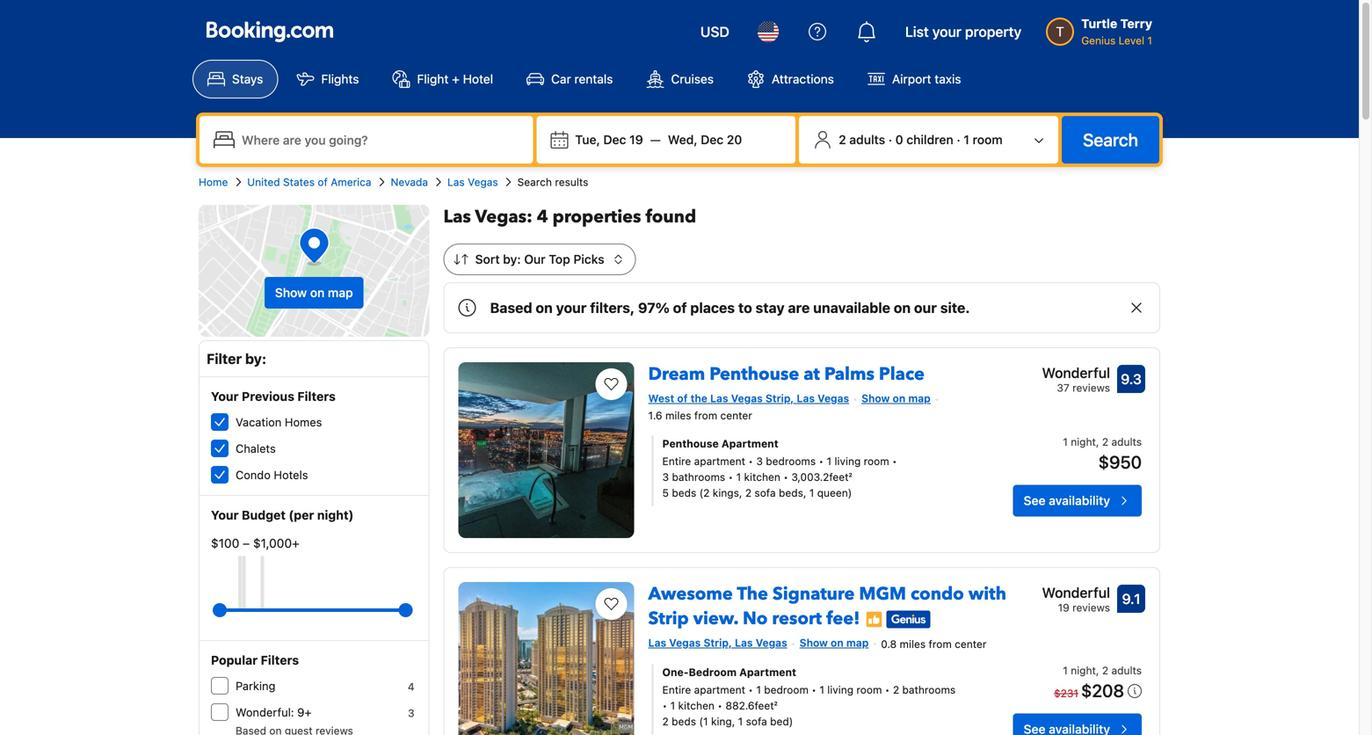Task type: vqa. For each thing, say whether or not it's contained in the screenshot.
based
yes



Task type: locate. For each thing, give the bounding box(es) containing it.
2 right kings,
[[746, 487, 752, 499]]

entire up 5
[[663, 455, 692, 467]]

1 vertical spatial 4
[[408, 681, 415, 693]]

map for 9.3
[[909, 392, 931, 405]]

apartment inside penthouse apartment entire apartment • 3 bedrooms • 1 living room • 3 bathrooms • 1 kitchen • 3,003.2feet² 5 beds (2 kings, 2 sofa beds, 1 queen)
[[694, 455, 746, 467]]

2 night from the top
[[1071, 664, 1097, 677]]

1 up kings,
[[737, 471, 742, 483]]

1 vertical spatial adults
[[1112, 436, 1142, 448]]

reviews right 37
[[1073, 382, 1111, 394]]

1 vertical spatial your
[[211, 508, 239, 522]]

wonderful element
[[1043, 362, 1111, 383], [1043, 582, 1111, 603]]

2 wonderful element from the top
[[1043, 582, 1111, 603]]

, up $208
[[1097, 664, 1100, 677]]

2 , from the top
[[1097, 664, 1100, 677]]

condo
[[236, 468, 271, 482]]

kings,
[[713, 487, 743, 499]]

0.8 miles from center
[[882, 638, 987, 650]]

show
[[275, 285, 307, 300], [862, 392, 890, 405], [800, 637, 828, 649]]

reviews inside the "wonderful 19 reviews"
[[1073, 602, 1111, 614]]

0 vertical spatial reviews
[[1073, 382, 1111, 394]]

previous
[[242, 389, 295, 404]]

1 horizontal spatial show
[[800, 637, 828, 649]]

your
[[933, 23, 962, 40], [556, 299, 587, 316]]

attractions
[[772, 72, 835, 86]]

1 inside turtle terry genius level 1
[[1148, 34, 1153, 47]]

dec left the 20
[[701, 132, 724, 147]]

your account menu turtle terry genius level 1 element
[[1047, 8, 1160, 48]]

2 horizontal spatial show
[[862, 392, 890, 405]]

las down no at right
[[735, 637, 753, 649]]

0 horizontal spatial show
[[275, 285, 307, 300]]

0 vertical spatial show
[[275, 285, 307, 300]]

bathrooms inside 'one-bedroom apartment entire apartment • 1 bedroom • 1 living room • 2 bathrooms • 1 kitchen • 882.6feet² 2 beds (1 king, 1 sofa bed)'
[[903, 684, 956, 696]]

popular
[[211, 653, 258, 668]]

adults up $208
[[1112, 664, 1142, 677]]

2 inside penthouse apartment entire apartment • 3 bedrooms • 1 living room • 3 bathrooms • 1 kitchen • 3,003.2feet² 5 beds (2 kings, 2 sofa beds, 1 queen)
[[746, 487, 752, 499]]

1 vertical spatial living
[[828, 684, 854, 696]]

1 entire from the top
[[663, 455, 692, 467]]

$208
[[1082, 680, 1125, 701]]

1 up 882.6feet²
[[757, 684, 762, 696]]

entire inside 'one-bedroom apartment entire apartment • 1 bedroom • 1 living room • 2 bathrooms • 1 kitchen • 882.6feet² 2 beds (1 king, 1 sofa bed)'
[[663, 684, 692, 696]]

0 vertical spatial living
[[835, 455, 861, 467]]

0 vertical spatial from
[[695, 409, 718, 422]]

beds
[[672, 487, 697, 499], [672, 715, 697, 728]]

1 horizontal spatial ·
[[957, 132, 961, 147]]

1 vertical spatial penthouse
[[663, 437, 719, 450]]

dec right the tue,
[[604, 132, 627, 147]]

are
[[788, 299, 810, 316]]

1 up $231
[[1064, 664, 1068, 677]]

2 reviews from the top
[[1073, 602, 1111, 614]]

0 horizontal spatial center
[[721, 409, 753, 422]]

0 vertical spatial by:
[[503, 252, 521, 266]]

apartment inside penthouse apartment entire apartment • 3 bedrooms • 1 living room • 3 bathrooms • 1 kitchen • 3,003.2feet² 5 beds (2 kings, 2 sofa beds, 1 queen)
[[722, 437, 779, 450]]

tue, dec 19 — wed, dec 20
[[576, 132, 743, 147]]

dec
[[604, 132, 627, 147], [701, 132, 724, 147]]

0 vertical spatial your
[[933, 23, 962, 40]]

to
[[739, 299, 753, 316]]

1 vertical spatial miles
[[900, 638, 926, 650]]

2 up $950
[[1103, 436, 1109, 448]]

1 vertical spatial by:
[[245, 350, 267, 367]]

strip, down dream penthouse at palms place
[[766, 392, 794, 405]]

map inside button
[[328, 285, 353, 300]]

penthouse apartment entire apartment • 3 bedrooms • 1 living room • 3 bathrooms • 1 kitchen • 3,003.2feet² 5 beds (2 kings, 2 sofa beds, 1 queen)
[[663, 437, 898, 499]]

your for your budget (per night)
[[211, 508, 239, 522]]

0 horizontal spatial search
[[518, 176, 552, 188]]

your down filter
[[211, 389, 239, 404]]

genius discounts available at this property. image
[[887, 611, 931, 629], [887, 611, 931, 629]]

sofa inside 'one-bedroom apartment entire apartment • 1 bedroom • 1 living room • 2 bathrooms • 1 kitchen • 882.6feet² 2 beds (1 king, 1 sofa bed)'
[[746, 715, 768, 728]]

places
[[691, 299, 735, 316]]

apartment up kings,
[[694, 455, 746, 467]]

room down penthouse apartment link
[[864, 455, 890, 467]]

by: left our
[[503, 252, 521, 266]]

0 horizontal spatial ·
[[889, 132, 893, 147]]

tue, dec 19 button
[[568, 124, 651, 156]]

penthouse up west of the las vegas strip, las vegas
[[710, 362, 800, 387]]

vegas down palms
[[818, 392, 850, 405]]

2 wonderful from the top
[[1043, 584, 1111, 601]]

kitchen down bedrooms
[[745, 471, 781, 483]]

1 horizontal spatial 4
[[537, 205, 549, 229]]

condo hotels
[[236, 468, 308, 482]]

2 entire from the top
[[663, 684, 692, 696]]

by: right filter
[[245, 350, 267, 367]]

bathrooms inside penthouse apartment entire apartment • 3 bedrooms • 1 living room • 3 bathrooms • 1 kitchen • 3,003.2feet² 5 beds (2 kings, 2 sofa beds, 1 queen)
[[672, 471, 726, 483]]

from for 9.3
[[695, 409, 718, 422]]

0 horizontal spatial from
[[695, 409, 718, 422]]

site.
[[941, 299, 971, 316]]

1 vertical spatial sofa
[[746, 715, 768, 728]]

home link
[[199, 174, 228, 190]]

1 vertical spatial beds
[[672, 715, 697, 728]]

1 vertical spatial 3
[[663, 471, 669, 483]]

condo
[[911, 582, 965, 606]]

1 down 3,003.2feet²
[[810, 487, 815, 499]]

of right the 97%
[[673, 299, 687, 316]]

kitchen inside 'one-bedroom apartment entire apartment • 1 bedroom • 1 living room • 2 bathrooms • 1 kitchen • 882.6feet² 2 beds (1 king, 1 sofa bed)'
[[679, 700, 715, 712]]

attractions link
[[733, 60, 850, 99]]

0 vertical spatial kitchen
[[745, 471, 781, 483]]

beds,
[[779, 487, 807, 499]]

wonderful: 9+
[[236, 706, 312, 719]]

1 your from the top
[[211, 389, 239, 404]]

0 vertical spatial 3
[[757, 455, 763, 467]]

1 horizontal spatial by:
[[503, 252, 521, 266]]

entire down one-
[[663, 684, 692, 696]]

97%
[[638, 299, 670, 316]]

0 vertical spatial wonderful
[[1043, 365, 1111, 381]]

0 horizontal spatial strip,
[[704, 637, 732, 649]]

1 vertical spatial center
[[955, 638, 987, 650]]

search results updated. las vegas: 4 properties found. applied filters: vacation homes, chalets, condo hotels, 4 stars, apartments, villas, condos, cottages, gites, kitchen, 3 stars, 5 stars, less than 2 miles. element
[[444, 205, 1161, 230]]

0 vertical spatial map
[[328, 285, 353, 300]]

map for 9.1
[[847, 637, 869, 649]]

strip, down view.
[[704, 637, 732, 649]]

• up 882.6feet²
[[749, 684, 754, 696]]

your left filters,
[[556, 299, 587, 316]]

1 vertical spatial wonderful element
[[1043, 582, 1111, 603]]

show inside button
[[275, 285, 307, 300]]

penthouse down 1.6 miles from center
[[663, 437, 719, 450]]

1 vertical spatial show
[[862, 392, 890, 405]]

2 vertical spatial map
[[847, 637, 869, 649]]

budget
[[242, 508, 286, 522]]

miles right 1.6
[[666, 409, 692, 422]]

0 vertical spatial miles
[[666, 409, 692, 422]]

of right the states at the left
[[318, 176, 328, 188]]

reviews left 9.1
[[1073, 602, 1111, 614]]

0 vertical spatial sofa
[[755, 487, 776, 499]]

1 wonderful element from the top
[[1043, 362, 1111, 383]]

• down penthouse apartment link
[[893, 455, 898, 467]]

night for 1 night , 2 adults
[[1071, 664, 1097, 677]]

miles right "0.8"
[[900, 638, 926, 650]]

united
[[247, 176, 280, 188]]

1 apartment from the top
[[694, 455, 746, 467]]

night up the availability
[[1071, 436, 1097, 448]]

1 vertical spatial reviews
[[1073, 602, 1111, 614]]

on inside button
[[310, 285, 325, 300]]

room inside 'one-bedroom apartment entire apartment • 1 bedroom • 1 living room • 2 bathrooms • 1 kitchen • 882.6feet² 2 beds (1 king, 1 sofa bed)'
[[857, 684, 883, 696]]

your right list
[[933, 23, 962, 40]]

1 vertical spatial from
[[929, 638, 952, 650]]

1 vertical spatial strip,
[[704, 637, 732, 649]]

1 , from the top
[[1097, 436, 1100, 448]]

1 vertical spatial filters
[[261, 653, 299, 668]]

flight + hotel link
[[378, 60, 508, 99]]

filters up "parking"
[[261, 653, 299, 668]]

found
[[646, 205, 697, 229]]

1 horizontal spatial 19
[[1059, 602, 1070, 614]]

2 your from the top
[[211, 508, 239, 522]]

1 vertical spatial kitchen
[[679, 700, 715, 712]]

chalets
[[236, 442, 276, 455]]

2 beds from the top
[[672, 715, 697, 728]]

search inside button
[[1084, 129, 1139, 150]]

2 adults · 0 children · 1 room button
[[807, 123, 1052, 157]]

0 horizontal spatial kitchen
[[679, 700, 715, 712]]

1 vertical spatial search
[[518, 176, 552, 188]]

adults up $950
[[1112, 436, 1142, 448]]

adults inside 1 night , 2 adults $950
[[1112, 436, 1142, 448]]

dream penthouse at palms place image
[[459, 362, 635, 538]]

1 horizontal spatial center
[[955, 638, 987, 650]]

19 left —
[[630, 132, 644, 147]]

2 vertical spatial room
[[857, 684, 883, 696]]

from down the
[[695, 409, 718, 422]]

1 horizontal spatial bathrooms
[[903, 684, 956, 696]]

1 vertical spatial entire
[[663, 684, 692, 696]]

beds right 5
[[672, 487, 697, 499]]

children
[[907, 132, 954, 147]]

the
[[691, 392, 708, 405]]

las down at
[[797, 392, 815, 405]]

2 apartment from the top
[[694, 684, 746, 696]]

room inside dropdown button
[[973, 132, 1003, 147]]

car
[[552, 72, 571, 86]]

2 inside 1 night , 2 adults $950
[[1103, 436, 1109, 448]]

· right children
[[957, 132, 961, 147]]

0 horizontal spatial bathrooms
[[672, 471, 726, 483]]

wed, dec 20 button
[[661, 124, 750, 156]]

bathrooms up (2
[[672, 471, 726, 483]]

0 vertical spatial ,
[[1097, 436, 1100, 448]]

show on map for 9.1
[[800, 637, 869, 649]]

center down west of the las vegas strip, las vegas
[[721, 409, 753, 422]]

5
[[663, 487, 669, 499]]

wonderful:
[[236, 706, 294, 719]]

0 vertical spatial adults
[[850, 132, 886, 147]]

night up $208
[[1071, 664, 1097, 677]]

• down one-
[[663, 700, 668, 712]]

wonderful element left scored 9.3 element
[[1043, 362, 1111, 383]]

9+
[[297, 706, 312, 719]]

terry
[[1121, 16, 1153, 31]]

1 down 37
[[1064, 436, 1068, 448]]

kitchen
[[745, 471, 781, 483], [679, 700, 715, 712]]

0 vertical spatial center
[[721, 409, 753, 422]]

vegas up vegas:
[[468, 176, 498, 188]]

1 vertical spatial bathrooms
[[903, 684, 956, 696]]

0 vertical spatial wonderful element
[[1043, 362, 1111, 383]]

group
[[220, 596, 406, 624]]

0 vertical spatial 19
[[630, 132, 644, 147]]

bathrooms down 0.8 miles from center at bottom
[[903, 684, 956, 696]]

1 beds from the top
[[672, 487, 697, 499]]

of
[[318, 176, 328, 188], [673, 299, 687, 316], [678, 392, 688, 405]]

living up 3,003.2feet²
[[835, 455, 861, 467]]

0 horizontal spatial your
[[556, 299, 587, 316]]

living down one-bedroom apartment link
[[828, 684, 854, 696]]

see
[[1024, 493, 1046, 508]]

apartment inside 'one-bedroom apartment entire apartment • 1 bedroom • 1 living room • 2 bathrooms • 1 kitchen • 882.6feet² 2 beds (1 king, 1 sofa bed)'
[[694, 684, 746, 696]]

reviews
[[1073, 382, 1111, 394], [1073, 602, 1111, 614]]

0 vertical spatial entire
[[663, 455, 692, 467]]

las
[[448, 176, 465, 188], [444, 205, 471, 229], [711, 392, 729, 405], [797, 392, 815, 405], [649, 637, 667, 649], [735, 637, 753, 649]]

flight + hotel
[[417, 72, 493, 86]]

1 horizontal spatial search
[[1084, 129, 1139, 150]]

1 horizontal spatial miles
[[900, 638, 926, 650]]

center down with
[[955, 638, 987, 650]]

las right nevada 'link'
[[448, 176, 465, 188]]

0 vertical spatial apartment
[[694, 455, 746, 467]]

0 horizontal spatial 3
[[408, 707, 415, 719]]

0 vertical spatial show on map
[[275, 285, 353, 300]]

awesome the signature mgm condo with strip view. no resort fee! image
[[459, 582, 635, 735]]

1 up 3,003.2feet²
[[827, 455, 832, 467]]

0 vertical spatial apartment
[[722, 437, 779, 450]]

by:
[[503, 252, 521, 266], [245, 350, 267, 367]]

bedroom
[[765, 684, 809, 696]]

search results
[[518, 176, 589, 188]]

, inside 1 night , 2 adults $950
[[1097, 436, 1100, 448]]

1 vertical spatial of
[[673, 299, 687, 316]]

living inside 'one-bedroom apartment entire apartment • 1 bedroom • 1 living room • 2 bathrooms • 1 kitchen • 882.6feet² 2 beds (1 king, 1 sofa bed)'
[[828, 684, 854, 696]]

vegas down strip on the bottom
[[670, 637, 701, 649]]

0 vertical spatial your
[[211, 389, 239, 404]]

0 horizontal spatial 4
[[408, 681, 415, 693]]

your up $100
[[211, 508, 239, 522]]

search for search
[[1084, 129, 1139, 150]]

apartment up the bedroom
[[740, 666, 797, 678]]

from down condo
[[929, 638, 952, 650]]

$231
[[1055, 687, 1079, 700]]

apartment up bedrooms
[[722, 437, 779, 450]]

wonderful up 37
[[1043, 365, 1111, 381]]

list
[[906, 23, 929, 40]]

2 adults · 0 children · 1 room
[[839, 132, 1003, 147]]

2 horizontal spatial map
[[909, 392, 931, 405]]

apartment down bedroom
[[694, 684, 746, 696]]

room
[[973, 132, 1003, 147], [864, 455, 890, 467], [857, 684, 883, 696]]

2 vertical spatial show on map
[[800, 637, 869, 649]]

1 horizontal spatial dec
[[701, 132, 724, 147]]

no
[[743, 607, 768, 631]]

0 vertical spatial bathrooms
[[672, 471, 726, 483]]

of left the
[[678, 392, 688, 405]]

penthouse apartment link
[[663, 436, 960, 451]]

beds inside penthouse apartment entire apartment • 3 bedrooms • 1 living room • 3 bathrooms • 1 kitchen • 3,003.2feet² 5 beds (2 kings, 2 sofa beds, 1 queen)
[[672, 487, 697, 499]]

0 horizontal spatial by:
[[245, 350, 267, 367]]

filters up homes
[[298, 389, 336, 404]]

2 vertical spatial adults
[[1112, 664, 1142, 677]]

1 vertical spatial your
[[556, 299, 587, 316]]

0 vertical spatial search
[[1084, 129, 1139, 150]]

2 horizontal spatial 3
[[757, 455, 763, 467]]

0 vertical spatial room
[[973, 132, 1003, 147]]

,
[[1097, 436, 1100, 448], [1097, 664, 1100, 677]]

by: for sort
[[503, 252, 521, 266]]

0 horizontal spatial map
[[328, 285, 353, 300]]

bed)
[[771, 715, 794, 728]]

1 vertical spatial 19
[[1059, 602, 1070, 614]]

·
[[889, 132, 893, 147], [957, 132, 961, 147]]

results
[[555, 176, 589, 188]]

our
[[524, 252, 546, 266]]

show on map button
[[265, 277, 364, 309]]

19
[[630, 132, 644, 147], [1059, 602, 1070, 614]]

1 horizontal spatial map
[[847, 637, 869, 649]]

1 horizontal spatial kitchen
[[745, 471, 781, 483]]

one-bedroom apartment entire apartment • 1 bedroom • 1 living room • 2 bathrooms • 1 kitchen • 882.6feet² 2 beds (1 king, 1 sofa bed)
[[663, 666, 956, 728]]

1 vertical spatial apartment
[[740, 666, 797, 678]]

• down bedrooms
[[784, 471, 789, 483]]

reviews inside wonderful 37 reviews
[[1073, 382, 1111, 394]]

• up the king,
[[718, 700, 723, 712]]

wonderful for 9.1
[[1043, 584, 1111, 601]]

list your property
[[906, 23, 1022, 40]]

airport taxis
[[893, 72, 962, 86]]

nevada link
[[391, 174, 428, 190]]

adults left 0
[[850, 132, 886, 147]]

awesome the signature mgm condo with strip view. no resort fee!
[[649, 582, 1007, 631]]

filters
[[298, 389, 336, 404], [261, 653, 299, 668]]

wonderful element left 9.1
[[1043, 582, 1111, 603]]

night inside 1 night , 2 adults $950
[[1071, 436, 1097, 448]]

1 horizontal spatial 3
[[663, 471, 669, 483]]

19 left 9.1
[[1059, 602, 1070, 614]]

2 vertical spatial show
[[800, 637, 828, 649]]

2 left 0
[[839, 132, 847, 147]]

your
[[211, 389, 239, 404], [211, 508, 239, 522]]

nevada
[[391, 176, 428, 188]]

sofa left beds,
[[755, 487, 776, 499]]

apartment
[[694, 455, 746, 467], [694, 684, 746, 696]]

1 vertical spatial night
[[1071, 664, 1097, 677]]

, up $950
[[1097, 436, 1100, 448]]

1 down one-
[[671, 700, 676, 712]]

1 vertical spatial show on map
[[862, 392, 931, 405]]

turtle terry genius level 1
[[1082, 16, 1153, 47]]

car rentals link
[[512, 60, 628, 99]]

0 horizontal spatial dec
[[604, 132, 627, 147]]

this property is part of our preferred partner program. it's committed to providing excellent service and good value. it'll pay us a higher commission if you make a booking. image
[[866, 611, 883, 629], [866, 611, 883, 629]]

0.8
[[882, 638, 897, 650]]

1 night from the top
[[1071, 436, 1097, 448]]

1 horizontal spatial from
[[929, 638, 952, 650]]

kitchen up (1 on the bottom right of page
[[679, 700, 715, 712]]

0 horizontal spatial miles
[[666, 409, 692, 422]]

19 inside the "wonderful 19 reviews"
[[1059, 602, 1070, 614]]

0 vertical spatial beds
[[672, 487, 697, 499]]

sofa down 882.6feet²
[[746, 715, 768, 728]]

1 horizontal spatial strip,
[[766, 392, 794, 405]]

beds left (1 on the bottom right of page
[[672, 715, 697, 728]]

1 wonderful from the top
[[1043, 365, 1111, 381]]

1 right level
[[1148, 34, 1153, 47]]

0 vertical spatial night
[[1071, 436, 1097, 448]]

0
[[896, 132, 904, 147]]

1 right children
[[964, 132, 970, 147]]

1 reviews from the top
[[1073, 382, 1111, 394]]

room down "0.8"
[[857, 684, 883, 696]]

adults for 1 night , 2 adults
[[1112, 664, 1142, 677]]

wonderful left 9.1
[[1043, 584, 1111, 601]]

• up kings,
[[729, 471, 734, 483]]

· left 0
[[889, 132, 893, 147]]

the
[[737, 582, 769, 606]]

0 vertical spatial 4
[[537, 205, 549, 229]]

miles for 9.1
[[900, 638, 926, 650]]

room right children
[[973, 132, 1003, 147]]

• down "0.8"
[[885, 684, 890, 696]]

las down las vegas
[[444, 205, 471, 229]]

, for 1 night , 2 adults $950
[[1097, 436, 1100, 448]]



Task type: describe. For each thing, give the bounding box(es) containing it.
flights link
[[282, 60, 374, 99]]

+
[[452, 72, 460, 86]]

car rentals
[[552, 72, 613, 86]]

your budget (per night)
[[211, 508, 354, 522]]

usd button
[[690, 11, 740, 53]]

2 · from the left
[[957, 132, 961, 147]]

place
[[879, 362, 925, 387]]

2 vertical spatial 3
[[408, 707, 415, 719]]

37
[[1058, 382, 1070, 394]]

scored 9.1 element
[[1118, 585, 1146, 613]]

(1
[[700, 715, 709, 728]]

show for 9.3
[[862, 392, 890, 405]]

0 vertical spatial filters
[[298, 389, 336, 404]]

2 down "0.8"
[[893, 684, 900, 696]]

at
[[804, 362, 820, 387]]

by: for filter
[[245, 350, 267, 367]]

0 vertical spatial strip,
[[766, 392, 794, 405]]

—
[[651, 132, 661, 147]]

united states of america link
[[247, 174, 372, 190]]

$100
[[211, 536, 240, 551]]

cruises link
[[632, 60, 729, 99]]

from for 9.1
[[929, 638, 952, 650]]

entire inside penthouse apartment entire apartment • 3 bedrooms • 1 living room • 3 bathrooms • 1 kitchen • 3,003.2feet² 5 beds (2 kings, 2 sofa beds, 1 queen)
[[663, 455, 692, 467]]

property
[[966, 23, 1022, 40]]

vacation homes
[[236, 416, 322, 429]]

dream
[[649, 362, 706, 387]]

2 inside 2 adults · 0 children · 1 room dropdown button
[[839, 132, 847, 147]]

dream penthouse at palms place link
[[649, 355, 925, 387]]

sofa inside penthouse apartment entire apartment • 3 bedrooms • 1 living room • 3 bathrooms • 1 kitchen • 3,003.2feet² 5 beds (2 kings, 2 sofa beds, 1 queen)
[[755, 487, 776, 499]]

wonderful element for 9.3
[[1043, 362, 1111, 383]]

1 right the king,
[[739, 715, 743, 728]]

las vegas: 4 properties found
[[444, 205, 697, 229]]

night for 1 night , 2 adults $950
[[1071, 436, 1097, 448]]

top
[[549, 252, 571, 266]]

1 inside 1 night , 2 adults $950
[[1064, 436, 1068, 448]]

0 vertical spatial penthouse
[[710, 362, 800, 387]]

las vegas link
[[448, 174, 498, 190]]

signature
[[773, 582, 855, 606]]

living inside penthouse apartment entire apartment • 3 bedrooms • 1 living room • 3 bathrooms • 1 kitchen • 3,003.2feet² 5 beds (2 kings, 2 sofa beds, 1 queen)
[[835, 455, 861, 467]]

sort by: our top picks
[[475, 252, 605, 266]]

las down strip on the bottom
[[649, 637, 667, 649]]

states
[[283, 176, 315, 188]]

see availability link
[[1014, 485, 1142, 517]]

adults inside dropdown button
[[850, 132, 886, 147]]

awesome the signature mgm condo with strip view. no resort fee! link
[[649, 575, 1007, 631]]

vegas down no at right
[[756, 637, 788, 649]]

Where are you going? field
[[235, 124, 526, 156]]

tue,
[[576, 132, 601, 147]]

stays link
[[193, 60, 278, 99]]

scored 9.3 element
[[1118, 365, 1146, 393]]

awesome
[[649, 582, 733, 606]]

list your property link
[[895, 11, 1033, 53]]

las vegas strip, las vegas
[[649, 637, 788, 649]]

search for search results
[[518, 176, 552, 188]]

• up 3,003.2feet²
[[819, 455, 824, 467]]

9.1
[[1123, 591, 1141, 607]]

$100 – $1,000+
[[211, 536, 300, 551]]

wonderful for 9.3
[[1043, 365, 1111, 381]]

filter
[[207, 350, 242, 367]]

penthouse inside penthouse apartment entire apartment • 3 bedrooms • 1 living room • 3 bathrooms • 1 kitchen • 3,003.2feet² 5 beds (2 kings, 2 sofa beds, 1 queen)
[[663, 437, 719, 450]]

2 left (1 on the bottom right of page
[[663, 715, 669, 728]]

taxis
[[935, 72, 962, 86]]

0 horizontal spatial 19
[[630, 132, 644, 147]]

center for 9.1
[[955, 638, 987, 650]]

show for 9.1
[[800, 637, 828, 649]]

home
[[199, 176, 228, 188]]

882.6feet²
[[726, 700, 778, 712]]

reviews for 9.3
[[1073, 382, 1111, 394]]

airport
[[893, 72, 932, 86]]

one-
[[663, 666, 689, 678]]

miles for 9.3
[[666, 409, 692, 422]]

beds inside 'one-bedroom apartment entire apartment • 1 bedroom • 1 living room • 2 bathrooms • 1 kitchen • 882.6feet² 2 beds (1 king, 1 sofa bed)'
[[672, 715, 697, 728]]

unavailable
[[814, 299, 891, 316]]

• left bedrooms
[[749, 455, 754, 467]]

sort
[[475, 252, 500, 266]]

homes
[[285, 416, 322, 429]]

2 up $208
[[1103, 664, 1109, 677]]

wonderful 37 reviews
[[1043, 365, 1111, 394]]

3,003.2feet²
[[792, 471, 853, 483]]

apartment inside 'one-bedroom apartment entire apartment • 1 bedroom • 1 living room • 2 bathrooms • 1 kitchen • 882.6feet² 2 beds (1 king, 1 sofa bed)'
[[740, 666, 797, 678]]

las right the
[[711, 392, 729, 405]]

wonderful element for 9.1
[[1043, 582, 1111, 603]]

hotels
[[274, 468, 308, 482]]

palms
[[825, 362, 875, 387]]

mgm
[[860, 582, 907, 606]]

center for 9.3
[[721, 409, 753, 422]]

1 · from the left
[[889, 132, 893, 147]]

, for 1 night , 2 adults
[[1097, 664, 1100, 677]]

kitchen inside penthouse apartment entire apartment • 3 bedrooms • 1 living room • 3 bathrooms • 1 kitchen • 3,003.2feet² 5 beds (2 kings, 2 sofa beds, 1 queen)
[[745, 471, 781, 483]]

booking.com image
[[207, 21, 333, 42]]

1 down one-bedroom apartment link
[[820, 684, 825, 696]]

hotel
[[463, 72, 493, 86]]

(2
[[700, 487, 710, 499]]

cruises
[[671, 72, 714, 86]]

with
[[969, 582, 1007, 606]]

search button
[[1062, 116, 1160, 164]]

genius
[[1082, 34, 1116, 47]]

picks
[[574, 252, 605, 266]]

reviews for 9.1
[[1073, 602, 1111, 614]]

room inside penthouse apartment entire apartment • 3 bedrooms • 1 living room • 3 bathrooms • 1 kitchen • 3,003.2feet² 5 beds (2 kings, 2 sofa beds, 1 queen)
[[864, 455, 890, 467]]

1 dec from the left
[[604, 132, 627, 147]]

1.6
[[649, 409, 663, 422]]

parking
[[236, 679, 276, 693]]

filter by:
[[207, 350, 267, 367]]

one-bedroom apartment link
[[663, 664, 960, 680]]

1 night , 2 adults
[[1064, 664, 1142, 677]]

filters,
[[590, 299, 635, 316]]

2 dec from the left
[[701, 132, 724, 147]]

show on map for 9.3
[[862, 392, 931, 405]]

airport taxis link
[[853, 60, 977, 99]]

vegas down dream penthouse at palms place
[[732, 392, 763, 405]]

4 inside search results updated. las vegas: 4 properties found. applied filters: vacation homes, chalets, condo hotels, 4 stars, apartments, villas, condos, cottages, gites, kitchen, 3 stars, 5 stars, less than 2 miles. element
[[537, 205, 549, 229]]

las vegas
[[448, 176, 498, 188]]

popular filters
[[211, 653, 299, 668]]

1 inside dropdown button
[[964, 132, 970, 147]]

show on map inside button
[[275, 285, 353, 300]]

america
[[331, 176, 372, 188]]

1 horizontal spatial your
[[933, 23, 962, 40]]

2 vertical spatial of
[[678, 392, 688, 405]]

0 vertical spatial of
[[318, 176, 328, 188]]

adults for 1 night , 2 adults $950
[[1112, 436, 1142, 448]]

flights
[[321, 72, 359, 86]]

9.3
[[1122, 371, 1142, 387]]

wonderful 19 reviews
[[1043, 584, 1111, 614]]

your for your previous filters
[[211, 389, 239, 404]]

king,
[[711, 715, 736, 728]]

vacation
[[236, 416, 282, 429]]

usd
[[701, 23, 730, 40]]

dream penthouse at palms place
[[649, 362, 925, 387]]

wed,
[[668, 132, 698, 147]]

• down one-bedroom apartment link
[[812, 684, 817, 696]]

flight
[[417, 72, 449, 86]]



